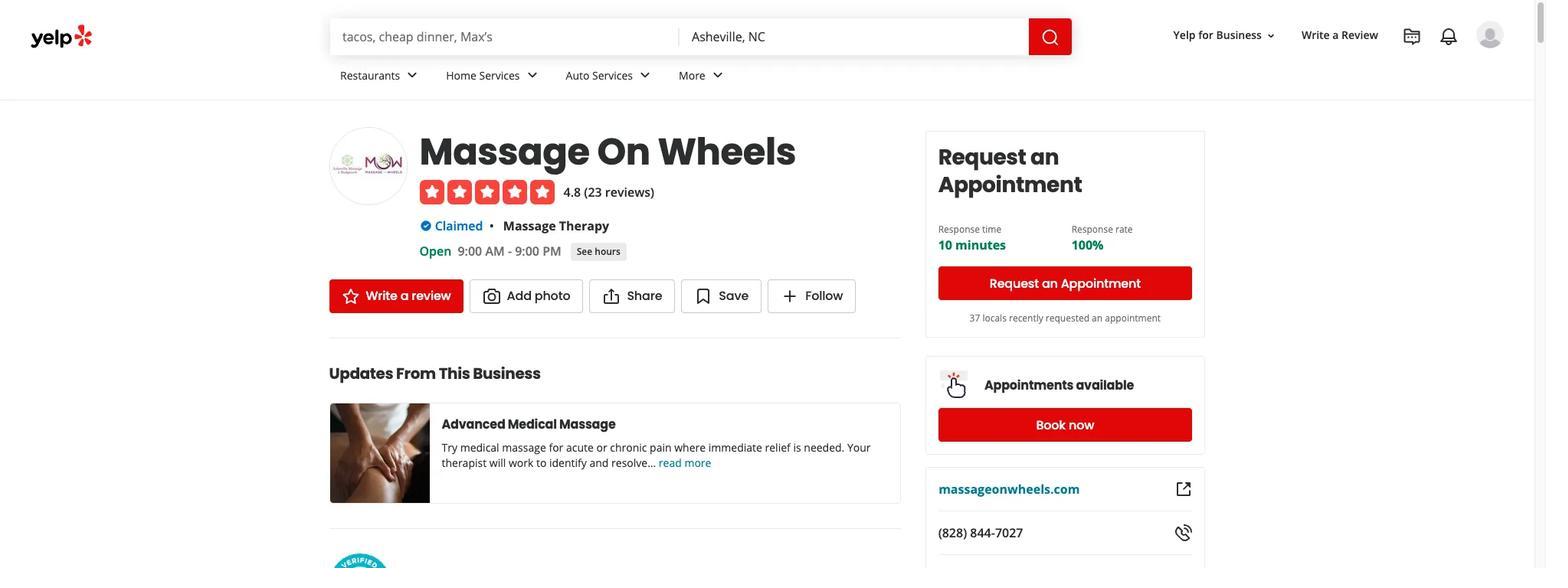 Task type: describe. For each thing, give the bounding box(es) containing it.
identify
[[550, 456, 587, 471]]

medical
[[460, 441, 500, 455]]

services for home services
[[479, 68, 520, 82]]

home services
[[446, 68, 520, 82]]

response for 100%
[[1072, 223, 1114, 236]]

16 chevron down v2 image
[[1266, 30, 1278, 42]]

massage therapy link
[[503, 218, 610, 235]]

save button
[[682, 280, 762, 314]]

home
[[446, 68, 477, 82]]

services for auto services
[[593, 68, 633, 82]]

am
[[486, 243, 505, 260]]

request inside request an appointment
[[939, 143, 1027, 172]]

a for review
[[401, 287, 409, 305]]

response rate 100%
[[1072, 223, 1134, 254]]

notifications image
[[1440, 28, 1459, 46]]

requested
[[1047, 312, 1090, 325]]

try medical massage for acute or chronic pain where immediate relief is needed. your therapist will work to identify and resolve…
[[442, 441, 871, 471]]

massage for massage on wheels
[[420, 126, 590, 178]]

and
[[590, 456, 609, 471]]

locals
[[983, 312, 1008, 325]]

4.8 (23 reviews)
[[564, 184, 655, 201]]

claimed
[[435, 218, 483, 235]]

write a review link
[[329, 280, 463, 314]]

add photo link
[[470, 280, 584, 314]]

an inside button
[[1043, 275, 1059, 292]]

reviews)
[[605, 184, 655, 201]]

appointments
[[985, 377, 1074, 394]]

immediate
[[709, 441, 763, 455]]

recently
[[1010, 312, 1044, 325]]

write a review
[[1302, 28, 1379, 43]]

pm
[[543, 243, 562, 260]]

response time 10 minutes
[[939, 223, 1007, 254]]

(828)
[[939, 525, 968, 542]]

request inside request an appointment button
[[991, 275, 1040, 292]]

24 phone v2 image
[[1175, 524, 1193, 543]]

time
[[983, 223, 1002, 236]]

see hours link
[[571, 243, 627, 261]]

(828) 844-7027
[[939, 525, 1024, 542]]

this
[[439, 363, 470, 385]]

is
[[794, 441, 802, 455]]

24 chevron down v2 image for restaurants
[[403, 66, 422, 85]]

0 vertical spatial appointment
[[939, 170, 1083, 200]]

advanced
[[442, 416, 506, 434]]

save
[[719, 287, 749, 305]]

24 chevron down v2 image for home services
[[523, 66, 542, 85]]

massage on wheels
[[420, 126, 796, 178]]

resolve…
[[612, 456, 656, 471]]

37
[[971, 312, 981, 325]]

24 add v2 image
[[781, 287, 800, 306]]

medical
[[508, 416, 557, 434]]

read more
[[659, 456, 712, 471]]

more
[[685, 456, 712, 471]]

100%
[[1072, 237, 1105, 254]]

to
[[537, 456, 547, 471]]

Near text field
[[692, 28, 1017, 45]]

available
[[1077, 377, 1135, 394]]

10
[[939, 237, 953, 254]]

auto services
[[566, 68, 633, 82]]

more link
[[667, 55, 739, 100]]

your
[[848, 441, 871, 455]]

pain
[[650, 441, 672, 455]]

book now button
[[939, 409, 1193, 442]]

restaurants
[[340, 68, 400, 82]]

relief
[[765, 441, 791, 455]]

appointments available
[[985, 377, 1135, 394]]

for inside try medical massage for acute or chronic pain where immediate relief is needed. your therapist will work to identify and resolve…
[[549, 441, 564, 455]]

24 star v2 image
[[341, 287, 360, 306]]

4.8
[[564, 184, 581, 201]]

none field near
[[692, 28, 1017, 45]]

an inside request an appointment
[[1031, 143, 1060, 172]]

24 share v2 image
[[603, 287, 621, 306]]

appointment inside button
[[1062, 275, 1142, 292]]

24 external link v2 image
[[1175, 481, 1193, 499]]

massage
[[502, 441, 546, 455]]

business inside "updates from this business" element
[[473, 363, 541, 385]]

4.8 star rating image
[[420, 180, 555, 205]]

massage inside "updates from this business" element
[[560, 416, 616, 434]]

advanced medical massage
[[442, 416, 616, 434]]

review
[[412, 287, 451, 305]]

auto services link
[[554, 55, 667, 100]]

24 chevron down v2 image
[[709, 66, 727, 85]]

yelp for business button
[[1168, 22, 1284, 49]]



Task type: vqa. For each thing, say whether or not it's contained in the screenshot.
9:00 to the right
yes



Task type: locate. For each thing, give the bounding box(es) containing it.
(23
[[584, 184, 602, 201]]

request an appointment up 37 locals recently requested an appointment
[[991, 275, 1142, 292]]

0 vertical spatial a
[[1333, 28, 1339, 43]]

request an appointment inside button
[[991, 275, 1142, 292]]

0 horizontal spatial a
[[401, 287, 409, 305]]

projects image
[[1404, 28, 1422, 46]]

response inside the response time 10 minutes
[[939, 223, 981, 236]]

1 vertical spatial an
[[1043, 275, 1059, 292]]

0 vertical spatial request
[[939, 143, 1027, 172]]

0 vertical spatial an
[[1031, 143, 1060, 172]]

2 none field from the left
[[692, 28, 1017, 45]]

24 chevron down v2 image
[[403, 66, 422, 85], [523, 66, 542, 85], [636, 66, 655, 85]]

hours
[[595, 245, 621, 258]]

open 9:00 am - 9:00 pm
[[420, 243, 562, 260]]

24 chevron down v2 image inside restaurants link
[[403, 66, 422, 85]]

or
[[597, 441, 608, 455]]

1 24 chevron down v2 image from the left
[[403, 66, 422, 85]]

share
[[627, 287, 663, 305]]

cj b. image
[[1477, 21, 1505, 48]]

24 chevron down v2 image right restaurants
[[403, 66, 422, 85]]

request up time
[[939, 143, 1027, 172]]

3 24 chevron down v2 image from the left
[[636, 66, 655, 85]]

massage up acute
[[560, 416, 616, 434]]

1 horizontal spatial services
[[593, 68, 633, 82]]

request an appointment
[[939, 143, 1083, 200], [991, 275, 1142, 292]]

24 camera v2 image
[[483, 287, 501, 306]]

9:00 right -
[[515, 243, 540, 260]]

1 vertical spatial write
[[366, 287, 398, 305]]

2 services from the left
[[593, 68, 633, 82]]

0 horizontal spatial for
[[549, 441, 564, 455]]

a inside write a review link
[[401, 287, 409, 305]]

rate
[[1116, 223, 1134, 236]]

None search field
[[330, 18, 1075, 55]]

1 horizontal spatial response
[[1072, 223, 1114, 236]]

2 vertical spatial an
[[1093, 312, 1104, 325]]

write a review
[[366, 287, 451, 305]]

0 horizontal spatial services
[[479, 68, 520, 82]]

1 horizontal spatial 9:00
[[515, 243, 540, 260]]

from
[[396, 363, 436, 385]]

try
[[442, 441, 458, 455]]

request an appointment up time
[[939, 143, 1083, 200]]

1 horizontal spatial none field
[[692, 28, 1017, 45]]

0 horizontal spatial 9:00
[[458, 243, 482, 260]]

0 vertical spatial request an appointment
[[939, 143, 1083, 200]]

write
[[1302, 28, 1330, 43], [366, 287, 398, 305]]

restaurants link
[[328, 55, 434, 100]]

book
[[1037, 417, 1067, 434]]

request an appointment button
[[939, 267, 1193, 300]]

0 vertical spatial write
[[1302, 28, 1330, 43]]

24 chevron down v2 image right auto services
[[636, 66, 655, 85]]

2 response from the left
[[1072, 223, 1114, 236]]

1 response from the left
[[939, 223, 981, 236]]

home services link
[[434, 55, 554, 100]]

(23 reviews) link
[[584, 184, 655, 201]]

1 horizontal spatial a
[[1333, 28, 1339, 43]]

1 vertical spatial for
[[549, 441, 564, 455]]

appointment
[[939, 170, 1083, 200], [1062, 275, 1142, 292]]

0 horizontal spatial write
[[366, 287, 398, 305]]

business inside "yelp for business" button
[[1217, 28, 1262, 43]]

advanced medical massage image
[[330, 404, 430, 504]]

updates from this business
[[329, 363, 541, 385]]

massage for massage therapy
[[503, 218, 556, 235]]

7027
[[996, 525, 1024, 542]]

for up identify
[[549, 441, 564, 455]]

16 claim filled v2 image
[[420, 220, 432, 232]]

0 horizontal spatial none field
[[343, 28, 668, 45]]

-
[[508, 243, 512, 260]]

9:00 left am
[[458, 243, 482, 260]]

response
[[939, 223, 981, 236], [1072, 223, 1114, 236]]

24 save outline v2 image
[[695, 287, 713, 306]]

1 vertical spatial request
[[991, 275, 1040, 292]]

for inside button
[[1199, 28, 1214, 43]]

response up 100%
[[1072, 223, 1114, 236]]

now
[[1070, 417, 1095, 434]]

None field
[[343, 28, 668, 45], [692, 28, 1017, 45]]

1 services from the left
[[479, 68, 520, 82]]

write for write a review
[[366, 287, 398, 305]]

0 horizontal spatial response
[[939, 223, 981, 236]]

write for write a review
[[1302, 28, 1330, 43]]

massage therapy
[[503, 218, 610, 235]]

auto
[[566, 68, 590, 82]]

1 horizontal spatial business
[[1217, 28, 1262, 43]]

services right auto
[[593, 68, 633, 82]]

1 none field from the left
[[343, 28, 668, 45]]

0 horizontal spatial business
[[473, 363, 541, 385]]

1 vertical spatial appointment
[[1062, 275, 1142, 292]]

yelp for business
[[1174, 28, 1262, 43]]

1 horizontal spatial write
[[1302, 28, 1330, 43]]

services inside auto services link
[[593, 68, 633, 82]]

minutes
[[956, 237, 1007, 254]]

services
[[479, 68, 520, 82], [593, 68, 633, 82]]

2 9:00 from the left
[[515, 243, 540, 260]]

massage up -
[[503, 218, 556, 235]]

write left review at right
[[1302, 28, 1330, 43]]

for right yelp
[[1199, 28, 1214, 43]]

photo
[[535, 287, 571, 305]]

massageonwheels.com
[[939, 481, 1080, 498]]

1 horizontal spatial for
[[1199, 28, 1214, 43]]

none field up business categories element
[[692, 28, 1017, 45]]

follow button
[[768, 280, 856, 314]]

book now
[[1037, 417, 1095, 434]]

chronic
[[610, 441, 647, 455]]

0 vertical spatial business
[[1217, 28, 1262, 43]]

appointment
[[1106, 312, 1162, 325]]

Find text field
[[343, 28, 668, 45]]

open
[[420, 243, 452, 260]]

business right this at the bottom of the page
[[473, 363, 541, 385]]

request
[[939, 143, 1027, 172], [991, 275, 1040, 292]]

acute
[[566, 441, 594, 455]]

therapy
[[559, 218, 610, 235]]

more
[[679, 68, 706, 82]]

9:00
[[458, 243, 482, 260], [515, 243, 540, 260]]

1 vertical spatial business
[[473, 363, 541, 385]]

appointment up time
[[939, 170, 1083, 200]]

none field up the home services link on the left top of page
[[343, 28, 668, 45]]

write a review link
[[1296, 22, 1385, 49]]

1 vertical spatial a
[[401, 287, 409, 305]]

massage up 4.8 star rating image
[[420, 126, 590, 178]]

2 24 chevron down v2 image from the left
[[523, 66, 542, 85]]

work
[[509, 456, 534, 471]]

business categories element
[[328, 55, 1505, 100]]

massage
[[420, 126, 590, 178], [503, 218, 556, 235], [560, 416, 616, 434]]

0 horizontal spatial 24 chevron down v2 image
[[403, 66, 422, 85]]

business left the 16 chevron down v2 icon
[[1217, 28, 1262, 43]]

844-
[[971, 525, 996, 542]]

1 vertical spatial request an appointment
[[991, 275, 1142, 292]]

1 vertical spatial massage
[[503, 218, 556, 235]]

response for 10
[[939, 223, 981, 236]]

will
[[490, 456, 506, 471]]

updates from this business element
[[305, 338, 902, 504]]

a inside write a review link
[[1333, 28, 1339, 43]]

on
[[597, 126, 651, 178]]

2 vertical spatial massage
[[560, 416, 616, 434]]

share button
[[590, 280, 676, 314]]

appointment down 100%
[[1062, 275, 1142, 292]]

write right 24 star v2 image at the bottom left
[[366, 287, 398, 305]]

1 9:00 from the left
[[458, 243, 482, 260]]

business logo image
[[329, 127, 407, 205]]

24 chevron down v2 image left auto
[[523, 66, 542, 85]]

therapist
[[442, 456, 487, 471]]

user actions element
[[1162, 19, 1526, 113]]

0 vertical spatial for
[[1199, 28, 1214, 43]]

search image
[[1042, 28, 1060, 46]]

yelp
[[1174, 28, 1196, 43]]

2 horizontal spatial 24 chevron down v2 image
[[636, 66, 655, 85]]

a for review
[[1333, 28, 1339, 43]]

24 chevron down v2 image inside auto services link
[[636, 66, 655, 85]]

add
[[507, 287, 532, 305]]

services right home
[[479, 68, 520, 82]]

a left review at right
[[1333, 28, 1339, 43]]

review
[[1342, 28, 1379, 43]]

response up 10
[[939, 223, 981, 236]]

none field the find
[[343, 28, 668, 45]]

24 chevron down v2 image inside the home services link
[[523, 66, 542, 85]]

response inside response rate 100%
[[1072, 223, 1114, 236]]

follow
[[806, 287, 843, 305]]

updates
[[329, 363, 393, 385]]

an
[[1031, 143, 1060, 172], [1043, 275, 1059, 292], [1093, 312, 1104, 325]]

see hours
[[577, 245, 621, 258]]

wheels
[[658, 126, 796, 178]]

write inside user actions element
[[1302, 28, 1330, 43]]

needed.
[[804, 441, 845, 455]]

37 locals recently requested an appointment
[[971, 312, 1162, 325]]

massageonwheels.com link
[[939, 481, 1080, 498]]

add photo
[[507, 287, 571, 305]]

a left review
[[401, 287, 409, 305]]

for
[[1199, 28, 1214, 43], [549, 441, 564, 455]]

request up recently
[[991, 275, 1040, 292]]

see
[[577, 245, 593, 258]]

business
[[1217, 28, 1262, 43], [473, 363, 541, 385]]

24 chevron down v2 image for auto services
[[636, 66, 655, 85]]

0 vertical spatial massage
[[420, 126, 590, 178]]

services inside the home services link
[[479, 68, 520, 82]]

1 horizontal spatial 24 chevron down v2 image
[[523, 66, 542, 85]]



